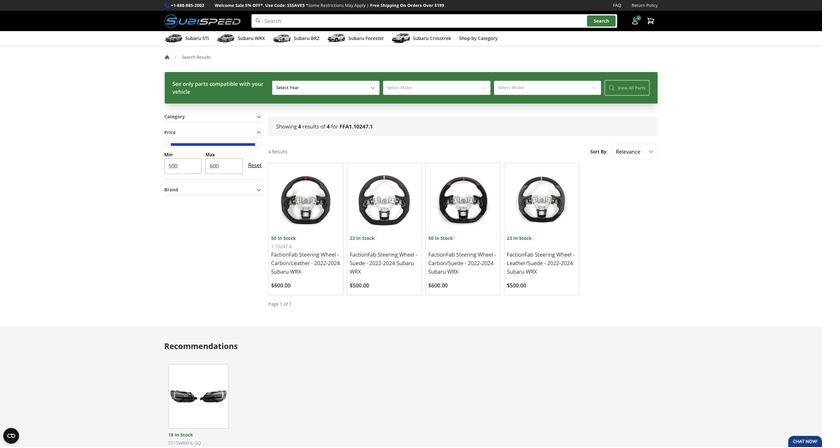Task type: locate. For each thing, give the bounding box(es) containing it.
3 2022- from the left
[[468, 260, 482, 267]]

2024
[[328, 260, 340, 267], [383, 260, 395, 267], [482, 260, 494, 267], [561, 260, 573, 267]]

steering inside factionfab steering wheel - carbon/suede - 2022-2024 subaru wrx
[[456, 251, 477, 259]]

recommendations
[[164, 341, 238, 352]]

stock up leather/suede
[[519, 235, 532, 242]]

4 factionfab from the left
[[507, 251, 534, 259]]

of right page
[[284, 301, 288, 308]]

23 up suede
[[350, 235, 355, 242]]

2 factionfab from the left
[[350, 251, 376, 259]]

steering
[[299, 251, 319, 259], [378, 251, 398, 259], [456, 251, 477, 259], [535, 251, 555, 259]]

50 for 50 in stock
[[428, 235, 434, 242]]

brand button
[[164, 185, 262, 195]]

2 steering from the left
[[378, 251, 398, 259]]

factionfab inside factionfab steering wheel - suede - 2022-2024 subaru wrx
[[350, 251, 376, 259]]

$500.00 down leather/suede
[[507, 282, 526, 289]]

1 50 from the left
[[271, 235, 276, 242]]

subaru inside factionfab steering wheel - suede - 2022-2024 subaru wrx
[[397, 260, 414, 267]]

$600.00 down carbon/suede
[[428, 282, 448, 289]]

forester
[[365, 35, 384, 41]]

2024 for carbon/suede
[[482, 260, 494, 267]]

factionfab steering wheel - carbon/suede - 2022-2024 subaru wrx image
[[428, 166, 498, 235]]

1 23 from the left
[[350, 235, 355, 242]]

wrx left a subaru brz thumbnail image
[[255, 35, 265, 41]]

vehicle
[[172, 88, 190, 96]]

0 horizontal spatial 23
[[350, 235, 355, 242]]

2024 inside factionfab steering wheel - leather/suede - 2022-2024 subaru wrx
[[561, 260, 573, 267]]

3 wheel from the left
[[478, 251, 493, 259]]

-
[[337, 251, 339, 259], [416, 251, 418, 259], [495, 251, 496, 259], [573, 251, 575, 259], [311, 260, 313, 267], [366, 260, 368, 267], [465, 260, 467, 267], [544, 260, 546, 267]]

stock for factionfab steering wheel - leather/suede - 2022-2024 subaru wrx
[[519, 235, 532, 242]]

wheel for factionfab steering wheel - leather/suede - 2022-2024 subaru wrx
[[556, 251, 572, 259]]

1 wheel from the left
[[321, 251, 336, 259]]

steering for factionfab steering wheel - leather/suede - 2022-2024 subaru wrx
[[535, 251, 555, 259]]

maximum slider
[[255, 141, 262, 148]]

0 horizontal spatial search
[[182, 54, 195, 60]]

0 vertical spatial results
[[197, 54, 211, 60]]

23 in stock up suede
[[350, 235, 375, 242]]

max
[[206, 152, 215, 158]]

1 horizontal spatial results
[[272, 149, 287, 155]]

free
[[370, 2, 379, 8]]

a subaru wrx thumbnail image image
[[217, 34, 235, 43]]

wrx inside dropdown button
[[255, 35, 265, 41]]

4 2024 from the left
[[561, 260, 573, 267]]

search results link
[[182, 54, 216, 60]]

1 horizontal spatial $600.00
[[428, 282, 448, 289]]

factionfab up suede
[[350, 251, 376, 259]]

18
[[168, 432, 173, 438]]

may
[[345, 2, 353, 8]]

23 for factionfab steering wheel - leather/suede - 2022-2024 subaru wrx
[[507, 235, 512, 242]]

2022- inside factionfab steering wheel - carbon/suede - 2022-2024 subaru wrx
[[468, 260, 482, 267]]

2022-
[[314, 260, 328, 267], [369, 260, 383, 267], [468, 260, 482, 267], [547, 260, 561, 267]]

0 vertical spatial search
[[594, 18, 609, 24]]

factionfab steering wheel - carbon/leather - 2022-2024 subaru wrx image
[[271, 166, 341, 235]]

code:
[[274, 2, 286, 8]]

50 up 1.10247.4
[[271, 235, 276, 242]]

stock inside 50 in stock 1.10247.4 factionfab steering wheel - carbon/leather - 2022-2024 subaru wrx
[[283, 235, 296, 242]]

stock inside 18 in stock ss15wrxhl-sq
[[180, 432, 193, 438]]

steering for factionfab steering wheel - suede - 2022-2024 subaru wrx
[[378, 251, 398, 259]]

category button
[[164, 112, 262, 122]]

subaru forester
[[348, 35, 384, 41]]

subaru inside 50 in stock 1.10247.4 factionfab steering wheel - carbon/leather - 2022-2024 subaru wrx
[[271, 268, 289, 276]]

stock up suede
[[362, 235, 375, 242]]

category
[[478, 35, 498, 41]]

subaru sti
[[185, 35, 209, 41]]

1 23 in stock from the left
[[350, 235, 375, 242]]

of left for
[[320, 123, 325, 130]]

faq link
[[613, 2, 621, 9]]

category
[[164, 114, 185, 120]]

1 $600.00 from the left
[[271, 282, 291, 289]]

results down the sti
[[197, 54, 211, 60]]

2022- right carbon/suede
[[468, 260, 482, 267]]

wheel
[[321, 251, 336, 259], [399, 251, 415, 259], [478, 251, 493, 259], [556, 251, 572, 259]]

reset button
[[248, 158, 262, 174]]

1 horizontal spatial 1
[[289, 301, 292, 308]]

wheel inside factionfab steering wheel - suede - 2022-2024 subaru wrx
[[399, 251, 415, 259]]

wrx inside factionfab steering wheel - carbon/suede - 2022-2024 subaru wrx
[[447, 268, 458, 276]]

50
[[271, 235, 276, 242], [428, 235, 434, 242]]

2 $600.00 from the left
[[428, 282, 448, 289]]

1 horizontal spatial 50
[[428, 235, 434, 242]]

885-
[[186, 2, 194, 8]]

wrx for factionfab steering wheel - leather/suede - 2022-2024 subaru wrx
[[526, 268, 537, 276]]

in right 18
[[175, 432, 179, 438]]

50 in stock
[[428, 235, 453, 242]]

factionfab down 1.10247.4
[[271, 251, 298, 259]]

factionfab steering wheel - suede - 2022-2024 subaru wrx
[[350, 251, 418, 276]]

faq
[[613, 2, 621, 8]]

1 2022- from the left
[[314, 260, 328, 267]]

in inside 50 in stock 1.10247.4 factionfab steering wheel - carbon/leather - 2022-2024 subaru wrx
[[278, 235, 282, 242]]

subaru wrx button
[[217, 33, 265, 46]]

23 in stock
[[350, 235, 375, 242], [507, 235, 532, 242]]

factionfab inside factionfab steering wheel - carbon/suede - 2022-2024 subaru wrx
[[428, 251, 455, 259]]

0 horizontal spatial results
[[197, 54, 211, 60]]

wrx for factionfab steering wheel - carbon/suede - 2022-2024 subaru wrx
[[447, 268, 458, 276]]

in up suede
[[356, 235, 361, 242]]

factionfab
[[271, 251, 298, 259], [350, 251, 376, 259], [428, 251, 455, 259], [507, 251, 534, 259]]

2022- inside factionfab steering wheel - leather/suede - 2022-2024 subaru wrx
[[547, 260, 561, 267]]

+1-888-885-2002
[[171, 2, 204, 8]]

search inside button
[[594, 18, 609, 24]]

2 2024 from the left
[[383, 260, 395, 267]]

5%
[[245, 2, 251, 8]]

results down showing
[[272, 149, 287, 155]]

see
[[172, 80, 181, 88]]

Min text field
[[164, 159, 202, 174]]

wheel inside factionfab steering wheel - leather/suede - 2022-2024 subaru wrx
[[556, 251, 572, 259]]

1 $500.00 from the left
[[350, 282, 369, 289]]

wrx down carbon/suede
[[447, 268, 458, 276]]

1 steering from the left
[[299, 251, 319, 259]]

2024 inside factionfab steering wheel - carbon/suede - 2022-2024 subaru wrx
[[482, 260, 494, 267]]

23
[[350, 235, 355, 242], [507, 235, 512, 242]]

0 horizontal spatial 23 in stock
[[350, 235, 375, 242]]

18 in stock ss15wrxhl-sq
[[168, 432, 201, 447]]

results for search results
[[197, 54, 211, 60]]

23 in stock for factionfab steering wheel - suede - 2022-2024 subaru wrx
[[350, 235, 375, 242]]

50 up carbon/suede
[[428, 235, 434, 242]]

see only parts compatible with your vehicle
[[172, 80, 263, 96]]

3 steering from the left
[[456, 251, 477, 259]]

factionfab up leather/suede
[[507, 251, 534, 259]]

results for 4 results
[[272, 149, 287, 155]]

subaru inside subaru wrx dropdown button
[[238, 35, 254, 41]]

factionfab up carbon/suede
[[428, 251, 455, 259]]

50 for 50 in stock 1.10247.4 factionfab steering wheel - carbon/leather - 2022-2024 subaru wrx
[[271, 235, 276, 242]]

in for factionfab steering wheel - carbon/suede - 2022-2024 subaru wrx
[[435, 235, 439, 242]]

1 horizontal spatial 23 in stock
[[507, 235, 532, 242]]

wrx inside factionfab steering wheel - suede - 2022-2024 subaru wrx
[[350, 268, 361, 276]]

3 2024 from the left
[[482, 260, 494, 267]]

restrictions
[[321, 2, 344, 8]]

$199
[[434, 2, 444, 8]]

23 up leather/suede
[[507, 235, 512, 242]]

2 2022- from the left
[[369, 260, 383, 267]]

2022- right carbon/leather
[[314, 260, 328, 267]]

$600.00 for factionfab steering wheel - carbon/suede - 2022-2024 subaru wrx
[[428, 282, 448, 289]]

factionfab steering wheel - carbon/suede - 2022-2024 subaru wrx
[[428, 251, 496, 276]]

Select... button
[[612, 144, 658, 160]]

subaru crosstrek button
[[392, 33, 451, 46]]

2022- right leather/suede
[[547, 260, 561, 267]]

1 horizontal spatial $500.00
[[507, 282, 526, 289]]

0 horizontal spatial $600.00
[[271, 282, 291, 289]]

stock up 1.10247.4
[[283, 235, 296, 242]]

2 $500.00 from the left
[[507, 282, 526, 289]]

sq
[[195, 440, 201, 447]]

1 horizontal spatial 23
[[507, 235, 512, 242]]

shop by category
[[459, 35, 498, 41]]

1 2024 from the left
[[328, 260, 340, 267]]

welcome sale 5% off*. use code: sssave5
[[215, 2, 305, 8]]

subaru inside subaru crosstrek dropdown button
[[413, 35, 429, 41]]

wrx
[[255, 35, 265, 41], [290, 268, 301, 276], [350, 268, 361, 276], [447, 268, 458, 276], [526, 268, 537, 276]]

stock up ss15wrxhl-
[[180, 432, 193, 438]]

factionfab steering wheel -  suede - 2022-2024 subaru wrx image
[[350, 166, 419, 235]]

4 steering from the left
[[535, 251, 555, 259]]

wheel for factionfab steering wheel - suede - 2022-2024 subaru wrx
[[399, 251, 415, 259]]

results
[[197, 54, 211, 60], [272, 149, 287, 155]]

1 1 from the left
[[280, 301, 282, 308]]

price
[[164, 129, 176, 136]]

2 23 from the left
[[507, 235, 512, 242]]

1 horizontal spatial search
[[594, 18, 609, 24]]

4 results
[[268, 149, 287, 155]]

subaru inside subaru brz 'dropdown button'
[[294, 35, 310, 41]]

wrx down suede
[[350, 268, 361, 276]]

brz
[[311, 35, 320, 41]]

steering inside factionfab steering wheel - suede - 2022-2024 subaru wrx
[[378, 251, 398, 259]]

in up 1.10247.4
[[278, 235, 282, 242]]

suede
[[350, 260, 365, 267]]

2024 for leather/suede
[[561, 260, 573, 267]]

$500.00 for factionfab steering wheel - leather/suede - 2022-2024 subaru wrx
[[507, 282, 526, 289]]

home image
[[164, 55, 170, 60]]

3 factionfab from the left
[[428, 251, 455, 259]]

2024 inside factionfab steering wheel - suede - 2022-2024 subaru wrx
[[383, 260, 395, 267]]

23 in stock up leather/suede
[[507, 235, 532, 242]]

2024 inside 50 in stock 1.10247.4 factionfab steering wheel - carbon/leather - 2022-2024 subaru wrx
[[328, 260, 340, 267]]

0 horizontal spatial $500.00
[[350, 282, 369, 289]]

$600.00
[[271, 282, 291, 289], [428, 282, 448, 289]]

$500.00 down suede
[[350, 282, 369, 289]]

sort
[[591, 149, 600, 155]]

2022- right suede
[[369, 260, 383, 267]]

$600.00 up page 1 of 1
[[271, 282, 291, 289]]

wheel for factionfab steering wheel - carbon/suede - 2022-2024 subaru wrx
[[478, 251, 493, 259]]

wrx down leather/suede
[[526, 268, 537, 276]]

0 horizontal spatial 1
[[280, 301, 282, 308]]

wheel inside factionfab steering wheel - carbon/suede - 2022-2024 subaru wrx
[[478, 251, 493, 259]]

1 horizontal spatial of
[[320, 123, 325, 130]]

factionfab inside 50 in stock 1.10247.4 factionfab steering wheel - carbon/leather - 2022-2024 subaru wrx
[[271, 251, 298, 259]]

in
[[278, 235, 282, 242], [356, 235, 361, 242], [435, 235, 439, 242], [513, 235, 518, 242], [175, 432, 179, 438]]

1
[[280, 301, 282, 308], [289, 301, 292, 308]]

wrx down carbon/leather
[[290, 268, 301, 276]]

subaru
[[185, 35, 201, 41], [238, 35, 254, 41], [294, 35, 310, 41], [348, 35, 364, 41], [413, 35, 429, 41], [397, 260, 414, 267], [271, 268, 289, 276], [428, 268, 446, 276], [507, 268, 525, 276]]

return policy
[[632, 2, 658, 8]]

4 wheel from the left
[[556, 251, 572, 259]]

wrx inside factionfab steering wheel - leather/suede - 2022-2024 subaru wrx
[[526, 268, 537, 276]]

in up leather/suede
[[513, 235, 518, 242]]

stock
[[283, 235, 296, 242], [362, 235, 375, 242], [441, 235, 453, 242], [519, 235, 532, 242], [180, 432, 193, 438]]

select model image
[[592, 85, 597, 91]]

Max text field
[[206, 159, 243, 174]]

50 inside 50 in stock 1.10247.4 factionfab steering wheel - carbon/leather - 2022-2024 subaru wrx
[[271, 235, 276, 242]]

$600.00 for factionfab steering wheel - carbon/leather - 2022-2024 subaru wrx
[[271, 282, 291, 289]]

1 factionfab from the left
[[271, 251, 298, 259]]

a subaru brz thumbnail image image
[[273, 34, 291, 43]]

2 23 in stock from the left
[[507, 235, 532, 242]]

2022- inside factionfab steering wheel - suede - 2022-2024 subaru wrx
[[369, 260, 383, 267]]

crosstrek
[[430, 35, 451, 41]]

a subaru crosstrek thumbnail image image
[[392, 34, 410, 43]]

factionfab inside factionfab steering wheel - leather/suede - 2022-2024 subaru wrx
[[507, 251, 534, 259]]

ffa1.10247.1
[[340, 123, 373, 130]]

*some
[[306, 2, 320, 8]]

1 vertical spatial results
[[272, 149, 287, 155]]

0 horizontal spatial of
[[284, 301, 288, 308]]

1 vertical spatial search
[[182, 54, 195, 60]]

0 vertical spatial of
[[320, 123, 325, 130]]

in for factionfab steering wheel - suede - 2022-2024 subaru wrx
[[356, 235, 361, 242]]

steering inside factionfab steering wheel - leather/suede - 2022-2024 subaru wrx
[[535, 251, 555, 259]]

a subaru sti thumbnail image image
[[164, 34, 183, 43]]

in up carbon/suede
[[435, 235, 439, 242]]

4 2022- from the left
[[547, 260, 561, 267]]

stock up carbon/suede
[[441, 235, 453, 242]]

2 50 from the left
[[428, 235, 434, 242]]

factionfab steering wheel - leather/suede - 2022-2024 subaru wrx image
[[507, 166, 576, 235]]

0 horizontal spatial 50
[[271, 235, 276, 242]]

2 wheel from the left
[[399, 251, 415, 259]]



Task type: vqa. For each thing, say whether or not it's contained in the screenshot.
the Shop by Category
yes



Task type: describe. For each thing, give the bounding box(es) containing it.
50 in stock 1.10247.4 factionfab steering wheel - carbon/leather - 2022-2024 subaru wrx
[[271, 235, 340, 276]]

return
[[632, 2, 645, 8]]

off*.
[[253, 2, 264, 8]]

2022- for carbon/suede
[[468, 260, 482, 267]]

wheel inside 50 in stock 1.10247.4 factionfab steering wheel - carbon/leather - 2022-2024 subaru wrx
[[321, 251, 336, 259]]

wrx inside 50 in stock 1.10247.4 factionfab steering wheel - carbon/leather - 2022-2024 subaru wrx
[[290, 268, 301, 276]]

sssave5
[[287, 2, 305, 8]]

/
[[175, 54, 177, 61]]

compatible
[[210, 80, 238, 88]]

leather/suede
[[507, 260, 543, 267]]

by:
[[601, 149, 608, 155]]

search button
[[587, 16, 616, 27]]

carbon/leather
[[271, 260, 310, 267]]

welcome
[[215, 2, 234, 8]]

a subaru forester thumbnail image image
[[327, 34, 346, 43]]

1.10247.4
[[271, 244, 292, 250]]

+1-
[[171, 2, 177, 8]]

factionfab for factionfab steering wheel - suede - 2022-2024 subaru wrx
[[350, 251, 376, 259]]

subaru inside subaru sti dropdown button
[[185, 35, 201, 41]]

subaru sti button
[[164, 33, 209, 46]]

steering for factionfab steering wheel - carbon/suede - 2022-2024 subaru wrx
[[456, 251, 477, 259]]

subispeed logo image
[[164, 14, 241, 28]]

only
[[183, 80, 194, 88]]

subaru inside factionfab steering wheel - carbon/suede - 2022-2024 subaru wrx
[[428, 268, 446, 276]]

factionfab steering wheel - leather/suede - 2022-2024 subaru wrx
[[507, 251, 575, 276]]

button image
[[631, 17, 639, 25]]

1 horizontal spatial 4
[[298, 123, 301, 130]]

select year image
[[370, 85, 375, 91]]

2 horizontal spatial 4
[[327, 123, 330, 130]]

search results
[[182, 54, 211, 60]]

showing
[[276, 123, 297, 130]]

subaru wrx
[[238, 35, 265, 41]]

0 horizontal spatial 4
[[268, 149, 271, 155]]

page
[[268, 301, 279, 308]]

subaru forester button
[[327, 33, 384, 46]]

shipping
[[381, 2, 399, 8]]

min
[[164, 152, 173, 158]]

2024 for suede
[[383, 260, 395, 267]]

|
[[367, 2, 369, 8]]

stock for factionfab steering wheel - suede - 2022-2024 subaru wrx
[[362, 235, 375, 242]]

with
[[239, 80, 250, 88]]

orders
[[407, 2, 422, 8]]

over
[[423, 2, 433, 8]]

factionfab for factionfab steering wheel - carbon/suede - 2022-2024 subaru wrx
[[428, 251, 455, 259]]

search for search
[[594, 18, 609, 24]]

search input field
[[251, 14, 617, 28]]

in for factionfab steering wheel - leather/suede - 2022-2024 subaru wrx
[[513, 235, 518, 242]]

page 1 of 1
[[268, 301, 292, 308]]

shop by category button
[[459, 33, 498, 46]]

on
[[400, 2, 406, 8]]

select make image
[[481, 85, 486, 91]]

sti
[[202, 35, 209, 41]]

2 1 from the left
[[289, 301, 292, 308]]

search for search results
[[182, 54, 195, 60]]

wrx for factionfab steering wheel - suede - 2022-2024 subaru wrx
[[350, 268, 361, 276]]

subaru inside factionfab steering wheel - leather/suede - 2022-2024 subaru wrx
[[507, 268, 525, 276]]

factionfab for factionfab steering wheel - leather/suede - 2022-2024 subaru wrx
[[507, 251, 534, 259]]

$500.00 for factionfab steering wheel - suede - 2022-2024 subaru wrx
[[350, 282, 369, 289]]

subispeed led headlights with drl + sequential turns - 2015 wrx / sti (no hardware) image
[[168, 365, 229, 429]]

minimum slider
[[164, 141, 171, 148]]

return policy link
[[632, 2, 658, 9]]

+1-888-885-2002 link
[[171, 2, 204, 9]]

2022- inside 50 in stock 1.10247.4 factionfab steering wheel - carbon/leather - 2022-2024 subaru wrx
[[314, 260, 328, 267]]

shop
[[459, 35, 470, 41]]

parts
[[195, 80, 208, 88]]

Select Model button
[[494, 81, 601, 95]]

888-
[[177, 2, 186, 8]]

2022- for leather/suede
[[547, 260, 561, 267]]

brand
[[164, 187, 178, 193]]

1 vertical spatial of
[[284, 301, 288, 308]]

ss15wrxhl-
[[168, 440, 195, 447]]

2022- for suede
[[369, 260, 383, 267]]

price button
[[164, 128, 262, 138]]

steering inside 50 in stock 1.10247.4 factionfab steering wheel - carbon/leather - 2022-2024 subaru wrx
[[299, 251, 319, 259]]

apply
[[354, 2, 366, 8]]

Select Make button
[[383, 81, 491, 95]]

subaru crosstrek
[[413, 35, 451, 41]]

your
[[252, 80, 263, 88]]

sort by:
[[591, 149, 608, 155]]

carbon/suede
[[428, 260, 463, 267]]

results
[[303, 123, 319, 130]]

2002
[[194, 2, 204, 8]]

by
[[471, 35, 477, 41]]

23 in stock for factionfab steering wheel - leather/suede - 2022-2024 subaru wrx
[[507, 235, 532, 242]]

open widget image
[[3, 429, 19, 444]]

subaru brz
[[294, 35, 320, 41]]

showing 4 results of 4 for ffa1.10247.1
[[276, 123, 373, 130]]

use
[[265, 2, 273, 8]]

stock for factionfab steering wheel - carbon/suede - 2022-2024 subaru wrx
[[441, 235, 453, 242]]

*some restrictions may apply | free shipping on orders over $199
[[306, 2, 444, 8]]

subaru inside the subaru forester dropdown button
[[348, 35, 364, 41]]

subaru brz button
[[273, 33, 320, 46]]

select... image
[[648, 149, 654, 155]]

23 for factionfab steering wheel - suede - 2022-2024 subaru wrx
[[350, 235, 355, 242]]

sale
[[235, 2, 244, 8]]

Select Year button
[[272, 81, 380, 95]]

for
[[331, 123, 338, 130]]

reset
[[248, 162, 262, 169]]

policy
[[646, 2, 658, 8]]

in inside 18 in stock ss15wrxhl-sq
[[175, 432, 179, 438]]



